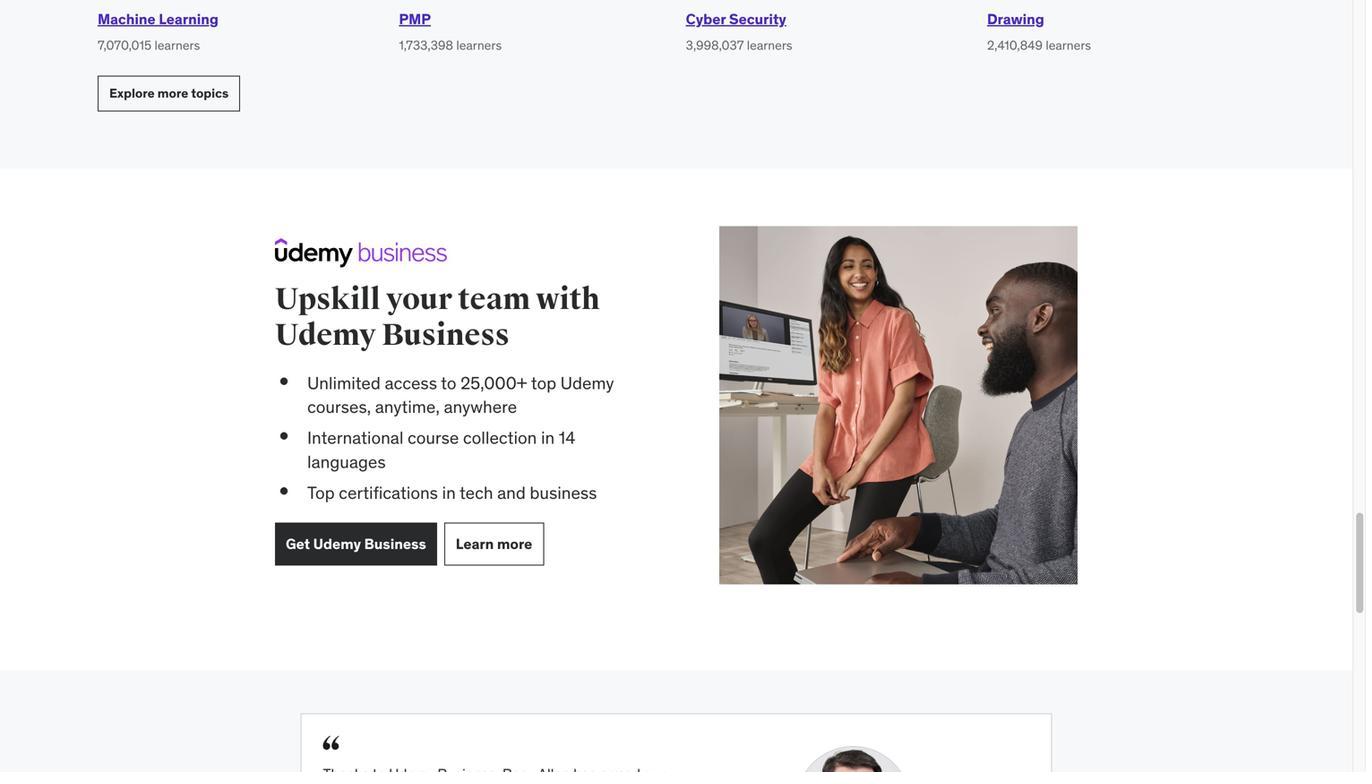 Task type: vqa. For each thing, say whether or not it's contained in the screenshot.
anytime, at the bottom left
yes



Task type: describe. For each thing, give the bounding box(es) containing it.
team
[[458, 281, 530, 318]]

business inside "link"
[[364, 535, 426, 553]]

learners inside cyber security 3,998,037 learners
[[747, 37, 793, 53]]

more for explore
[[157, 85, 188, 101]]

25,000+
[[461, 372, 527, 394]]

upskill your team with udemy business
[[275, 281, 600, 354]]

get udemy business
[[286, 535, 426, 553]]

top certifications in tech and business
[[307, 482, 597, 503]]

more for learn
[[497, 535, 532, 553]]

collection
[[463, 427, 537, 449]]

business inside upskill your team with udemy business
[[382, 317, 510, 354]]

unlimited access to 25,000+ top udemy courses, anytime, anywhere
[[307, 372, 614, 418]]

small image for international
[[275, 426, 293, 446]]

top
[[531, 372, 557, 394]]

access
[[385, 372, 437, 394]]

and
[[497, 482, 526, 503]]

explore
[[109, 85, 155, 101]]

udemy inside upskill your team with udemy business
[[275, 317, 376, 354]]

learning
[[159, 10, 219, 28]]

with
[[536, 281, 600, 318]]

get
[[286, 535, 310, 553]]

cyber security link
[[686, 10, 787, 28]]

in inside the international course collection in 14 languages
[[541, 427, 555, 449]]

2,410,849
[[987, 37, 1043, 53]]

your
[[386, 281, 452, 318]]

unlimited
[[307, 372, 381, 394]]

learners inside the pmp 1,733,398 learners
[[456, 37, 502, 53]]

3,998,037
[[686, 37, 744, 53]]

get udemy business link
[[275, 523, 437, 566]]

machine learning link
[[98, 10, 219, 28]]

7,070,015
[[98, 37, 152, 53]]

machine
[[98, 10, 156, 28]]



Task type: locate. For each thing, give the bounding box(es) containing it.
top
[[307, 482, 335, 503]]

small image
[[275, 371, 293, 391], [275, 426, 293, 446]]

1 horizontal spatial in
[[541, 427, 555, 449]]

1 learners from the left
[[155, 37, 200, 53]]

udemy up unlimited
[[275, 317, 376, 354]]

1 vertical spatial more
[[497, 535, 532, 553]]

more inside "explore more topics" link
[[157, 85, 188, 101]]

1 vertical spatial in
[[442, 482, 456, 503]]

in left the 14
[[541, 427, 555, 449]]

14
[[559, 427, 576, 449]]

3 learners from the left
[[747, 37, 793, 53]]

international
[[307, 427, 404, 449]]

udemy inside unlimited access to 25,000+ top udemy courses, anytime, anywhere
[[561, 372, 614, 394]]

1 vertical spatial business
[[364, 535, 426, 553]]

0 vertical spatial udemy
[[275, 317, 376, 354]]

learners
[[155, 37, 200, 53], [456, 37, 502, 53], [747, 37, 793, 53], [1046, 37, 1091, 53]]

1 vertical spatial udemy
[[561, 372, 614, 394]]

pmp 1,733,398 learners
[[399, 10, 502, 53]]

learn
[[456, 535, 494, 553]]

small image left unlimited
[[275, 371, 293, 391]]

learners down security
[[747, 37, 793, 53]]

certifications
[[339, 482, 438, 503]]

learners down learning
[[155, 37, 200, 53]]

udemy business image
[[275, 238, 447, 267]]

udemy right get on the bottom left of the page
[[313, 535, 361, 553]]

anytime,
[[375, 396, 440, 418]]

tech
[[460, 482, 493, 503]]

0 vertical spatial small image
[[275, 371, 293, 391]]

small image up small image
[[275, 426, 293, 446]]

1 vertical spatial small image
[[275, 426, 293, 446]]

explore more topics link
[[98, 76, 240, 112]]

business
[[382, 317, 510, 354], [364, 535, 426, 553]]

more
[[157, 85, 188, 101], [497, 535, 532, 553]]

drawing
[[987, 10, 1045, 28]]

in left tech on the bottom left of the page
[[442, 482, 456, 503]]

learners right 2,410,849
[[1046, 37, 1091, 53]]

drawing 2,410,849 learners
[[987, 10, 1091, 53]]

learners inside drawing 2,410,849 learners
[[1046, 37, 1091, 53]]

business
[[530, 482, 597, 503]]

learn more
[[456, 535, 532, 553]]

drawing link
[[987, 10, 1045, 28]]

udemy right "top"
[[561, 372, 614, 394]]

business up to
[[382, 317, 510, 354]]

to
[[441, 372, 457, 394]]

cyber
[[686, 10, 726, 28]]

0 horizontal spatial in
[[442, 482, 456, 503]]

2 learners from the left
[[456, 37, 502, 53]]

upskill
[[275, 281, 381, 318]]

more inside learn more link
[[497, 535, 532, 553]]

4 learners from the left
[[1046, 37, 1091, 53]]

0 vertical spatial in
[[541, 427, 555, 449]]

udemy
[[275, 317, 376, 354], [561, 372, 614, 394], [313, 535, 361, 553]]

2 vertical spatial udemy
[[313, 535, 361, 553]]

pmp link
[[399, 10, 431, 28]]

learners inside machine learning 7,070,015 learners
[[155, 37, 200, 53]]

learn more link
[[444, 523, 544, 566]]

udemy inside "link"
[[313, 535, 361, 553]]

cyber security 3,998,037 learners
[[686, 10, 793, 53]]

more right "learn"
[[497, 535, 532, 553]]

0 horizontal spatial more
[[157, 85, 188, 101]]

learners right 1,733,398
[[456, 37, 502, 53]]

small image
[[275, 481, 293, 501]]

0 vertical spatial more
[[157, 85, 188, 101]]

business down certifications
[[364, 535, 426, 553]]

in
[[541, 427, 555, 449], [442, 482, 456, 503]]

1,733,398
[[399, 37, 453, 53]]

pmp
[[399, 10, 431, 28]]

0 vertical spatial business
[[382, 317, 510, 354]]

topics
[[191, 85, 229, 101]]

anywhere
[[444, 396, 517, 418]]

2 small image from the top
[[275, 426, 293, 446]]

1 small image from the top
[[275, 371, 293, 391]]

machine learning 7,070,015 learners
[[98, 10, 219, 53]]

courses,
[[307, 396, 371, 418]]

security
[[729, 10, 787, 28]]

course
[[408, 427, 459, 449]]

more left topics
[[157, 85, 188, 101]]

languages
[[307, 451, 386, 472]]

small image for unlimited
[[275, 371, 293, 391]]

international course collection in 14 languages
[[307, 427, 576, 472]]

1 horizontal spatial more
[[497, 535, 532, 553]]

explore more topics
[[109, 85, 229, 101]]



